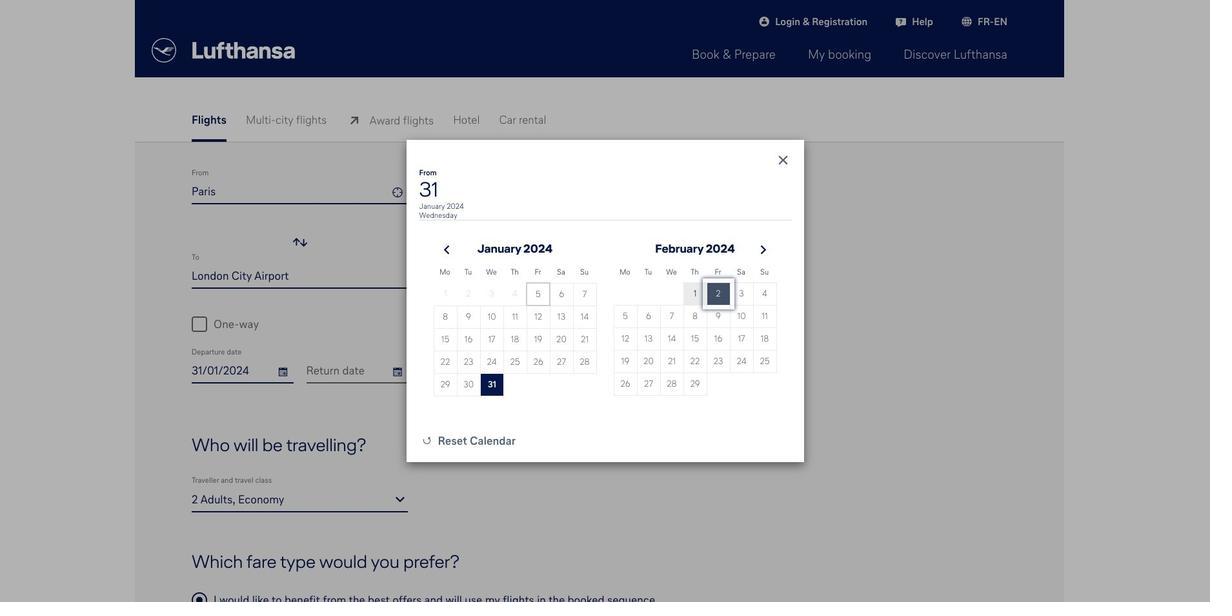 Task type: locate. For each thing, give the bounding box(es) containing it.
main content
[[135, 26, 1064, 603]]

1 left image from the left
[[757, 14, 772, 29]]

close image
[[776, 153, 791, 168]]

right image
[[392, 493, 408, 508]]

move forward to switch to the next month. image
[[756, 243, 771, 258]]

left image
[[757, 14, 772, 29], [959, 14, 975, 29]]

0 horizontal spatial left image
[[757, 14, 772, 29]]

1 horizontal spatial left image
[[959, 14, 975, 29]]

Departure date text field
[[192, 360, 293, 383]]

tab list
[[192, 99, 1008, 142]]

calendar application
[[419, 227, 1145, 434]]

select a departure date dialog
[[406, 140, 1145, 463]]



Task type: vqa. For each thing, say whether or not it's contained in the screenshot.
standalone icon
no



Task type: describe. For each thing, give the bounding box(es) containing it.
lufthansa logo, back to homepage image
[[152, 38, 295, 63]]

Return date text field
[[306, 360, 408, 383]]

2 left image from the left
[[959, 14, 975, 29]]

left image
[[419, 434, 435, 449]]

move backward to switch to the previous month. image
[[439, 243, 455, 258]]

svg image
[[894, 14, 909, 29]]



